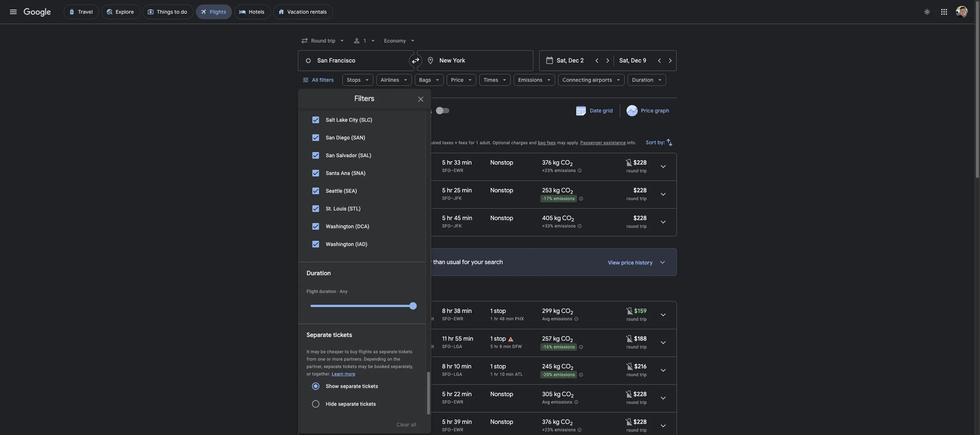 Task type: locate. For each thing, give the bounding box(es) containing it.
7:10 pm –
[[332, 335, 359, 343]]

1 vertical spatial frontier, spirit
[[405, 344, 434, 349]]

1 376 kg co 2 from the top
[[542, 159, 573, 168]]

1 stop flight. element up 5 hr 8 min dfw
[[490, 335, 506, 344]]

0 vertical spatial 376
[[542, 159, 552, 167]]

co inside 253 kg co 2
[[561, 187, 570, 194]]

2 jfk from the top
[[454, 224, 462, 229]]

+ for 8 hr 38 min
[[382, 307, 384, 312]]

1 vertical spatial separate
[[332, 344, 351, 349]]

1 vertical spatial +23%
[[542, 428, 553, 433]]

1 and from the left
[[346, 140, 354, 145]]

buy
[[350, 349, 358, 355]]

min inside 5 hr 39 min sfo – ewr
[[462, 419, 472, 426]]

55
[[455, 335, 462, 343]]

2 vertical spatial -
[[543, 372, 544, 378]]

+23% for 5 hr 39 min
[[542, 428, 553, 433]]

hr inside 1 stop 1 hr 10 min atl
[[494, 372, 498, 377]]

sfo inside 8 hr 38 min sfo – ewr
[[442, 316, 451, 322]]

min right 22
[[462, 391, 472, 398]]

2 trip from the top
[[640, 196, 647, 201]]

2 $228 round trip from the top
[[627, 215, 647, 229]]

separate inside main content
[[332, 344, 351, 349]]

2 for 5 hr 39 min
[[570, 421, 573, 427]]

5 inside 5 hr 22 min sfo – ewr
[[442, 391, 446, 398]]

– inside 5 hr 33 min sfo – ewr
[[451, 168, 454, 173]]

salvador
[[336, 152, 357, 158]]

5 left 25
[[442, 187, 446, 194]]

and
[[346, 140, 354, 145], [529, 140, 537, 145]]

price inside price popup button
[[451, 77, 464, 83]]

round trip for 5 hr 22 min
[[627, 400, 647, 405]]

ewr inside 8 hr 38 min sfo – ewr
[[454, 316, 463, 322]]

min left atl
[[506, 372, 514, 377]]

2 ewr from the top
[[454, 316, 463, 322]]

1 stop flight. element for 8 hr 10 min
[[490, 363, 506, 372]]

stop inside 1 stop flight. element
[[494, 335, 506, 343]]

305
[[542, 391, 553, 398]]

0 vertical spatial or
[[327, 357, 331, 362]]

7:07 pm
[[332, 308, 354, 315]]

0 horizontal spatial and
[[346, 140, 354, 145]]

– down partners.
[[358, 363, 362, 370]]

2 vertical spatial united
[[332, 427, 346, 433]]

min inside '8 hr 10 min sfo – lga'
[[461, 363, 471, 370]]

sfo for 8 hr 38 min
[[442, 316, 451, 322]]

separate down 7:10 pm
[[332, 344, 351, 349]]

8 round from the top
[[627, 428, 639, 433]]

kg for 5 hr 22 min
[[554, 391, 561, 398]]

kg inside 245 kg co 2
[[554, 363, 560, 370]]

4 round from the top
[[627, 317, 639, 322]]

0 vertical spatial 1 stop flight. element
[[490, 308, 506, 316]]

co for 5 hr 39 min
[[561, 419, 570, 426]]

2 sfo from the top
[[442, 196, 451, 201]]

0 vertical spatial 10
[[454, 363, 460, 370]]

united
[[332, 168, 346, 173], [332, 400, 346, 405], [332, 427, 346, 433]]

total duration 11 hr 55 min. element
[[442, 335, 490, 344]]

8 for 8 hr 38 min
[[442, 308, 445, 315]]

3 united from the top
[[332, 427, 346, 433]]

5 round from the top
[[627, 345, 639, 350]]

405
[[542, 215, 553, 222]]

2 vertical spatial flights
[[359, 349, 372, 355]]

nonstop flight. element for 5 hr 45 min
[[490, 215, 513, 223]]

min for 5 hr 45 min
[[462, 215, 472, 222]]

1 vertical spatial 376 kg co 2
[[542, 419, 573, 427]]

any inside search field
[[340, 289, 347, 294]]

5 inside 5 hr 33 min sfo – ewr
[[442, 159, 446, 167]]

than
[[433, 259, 445, 266]]

more inside it may be cheaper to buy flights as separate tickets from one or more partners. depending on the partner, separate tickets may be booked separately, or together.
[[332, 357, 343, 362]]

co for 5 hr 45 min
[[562, 215, 571, 222]]

1 horizontal spatial may
[[358, 364, 367, 369]]

0 vertical spatial avg emissions
[[542, 316, 572, 322]]

co up +33% emissions
[[562, 215, 571, 222]]

- for 253
[[543, 196, 544, 201]]

sfo down total duration 5 hr 25 min. element
[[442, 196, 451, 201]]

– inside 11 hr 55 min sfo – lga
[[451, 344, 454, 349]]

4 round trip from the top
[[627, 372, 647, 377]]

1 stop flight. element
[[490, 308, 506, 316], [490, 335, 506, 344], [490, 363, 506, 372]]

sort by:
[[646, 139, 665, 146]]

sfo inside 5 hr 33 min sfo – ewr
[[442, 168, 451, 173]]

0 vertical spatial 228 us dollars text field
[[634, 391, 647, 398]]

10 down 11 hr 55 min sfo – lga
[[454, 363, 460, 370]]

total duration 5 hr 39 min. element
[[442, 419, 490, 427]]

376 for 5 hr 39 min
[[542, 419, 552, 426]]

0 horizontal spatial cheaper
[[327, 349, 344, 355]]

2 inside 405 kg co 2
[[571, 217, 574, 223]]

376 kg co 2 for 5 hr 33 min
[[542, 159, 573, 168]]

jfk down 25
[[454, 196, 462, 201]]

– inside 5 hr 25 min sfo – jfk
[[451, 196, 454, 201]]

main content
[[298, 102, 677, 435]]

$228 left flight details. leaves san francisco international airport at 2:40 pm on saturday, december 2 and arrives at newark liberty international airport at 11:19 pm on saturday, december 2. image
[[634, 419, 647, 426]]

tickets down the show separate tickets
[[360, 401, 376, 407]]

– inside 5 hr 39 min sfo – ewr
[[451, 427, 454, 433]]

6 sfo from the top
[[442, 372, 451, 377]]

any left dates
[[407, 108, 417, 115]]

1 san from the top
[[326, 135, 335, 141]]

co inside 305 kg co 2
[[562, 391, 571, 398]]

1 vertical spatial may
[[311, 349, 319, 355]]

1 horizontal spatial on
[[387, 357, 392, 362]]

4 sfo from the top
[[442, 316, 451, 322]]

price for price graph
[[641, 107, 654, 114]]

or down 'partner,'
[[307, 372, 311, 377]]

ranked
[[298, 140, 313, 145]]

0 vertical spatial 8
[[442, 308, 445, 315]]

2 down 305 kg co 2
[[570, 421, 573, 427]]

fees right bag
[[547, 140, 556, 145]]

0 horizontal spatial price
[[451, 77, 464, 83]]

4 $228 from the top
[[634, 391, 647, 398]]

0 vertical spatial lga
[[454, 344, 462, 349]]

7 sfo from the top
[[442, 400, 451, 405]]

total duration 5 hr 45 min. element
[[442, 215, 490, 223]]

2 down apply.
[[570, 161, 573, 168]]

learn more about tracked prices image
[[342, 108, 349, 115]]

hr inside '8 hr 10 min sfo – lga'
[[447, 363, 453, 370]]

1 vertical spatial lga
[[454, 372, 462, 377]]

+33% emissions
[[542, 224, 576, 229]]

0 vertical spatial flights
[[350, 129, 372, 138]]

2 round from the top
[[627, 196, 639, 201]]

separate
[[307, 332, 332, 339], [332, 344, 351, 349]]

nonstop flight. element for 5 hr 33 min
[[490, 159, 513, 168]]

avg emissions down 299 kg co 2
[[542, 316, 572, 322]]

$228 down sort
[[634, 159, 647, 167]]

1 vertical spatial stop
[[494, 335, 506, 343]]

flight
[[307, 289, 318, 294]]

2 frontier, from the top
[[405, 344, 422, 349]]

kg for 8 hr 38 min
[[553, 308, 560, 315]]

kg inside 405 kg co 2
[[554, 215, 561, 222]]

min
[[462, 159, 472, 167], [462, 187, 472, 194], [462, 215, 472, 222], [462, 308, 472, 315], [506, 316, 514, 322], [463, 335, 473, 343], [503, 344, 511, 349], [461, 363, 471, 370], [506, 372, 514, 377], [462, 391, 472, 398], [462, 419, 472, 426]]

0 horizontal spatial any
[[340, 289, 347, 294]]

6 trip from the top
[[640, 372, 647, 377]]

1 avg emissions from the top
[[542, 316, 572, 322]]

sfo down 11
[[442, 344, 451, 349]]

5 nonstop from the top
[[490, 419, 513, 426]]

2 united from the top
[[332, 400, 346, 405]]

sfo inside 5 hr 25 min sfo – jfk
[[442, 196, 451, 201]]

ana
[[341, 170, 350, 176]]

prices left "include"
[[394, 140, 407, 145]]

2 san from the top
[[326, 152, 335, 158]]

– down total duration 8 hr 10 min. element
[[451, 372, 454, 377]]

stop up 48
[[494, 308, 506, 315]]

2 avg from the top
[[542, 400, 550, 405]]

stop
[[494, 308, 506, 315], [494, 335, 506, 343], [494, 363, 506, 370]]

washington
[[326, 224, 354, 229], [326, 241, 354, 247]]

flight details. leaves san francisco international airport at 10:40 pm on saturday, december 2 and arrives at john f. kennedy international airport at 7:05 am on sunday, december 3. image
[[654, 185, 672, 203]]

0 vertical spatial $228 round trip
[[627, 187, 647, 201]]

0 horizontal spatial more
[[332, 357, 343, 362]]

1 vertical spatial booked
[[374, 364, 390, 369]]

hr inside 5 hr 39 min sfo – ewr
[[447, 419, 453, 426]]

3:33 pm
[[361, 159, 382, 167]]

305 kg co 2
[[542, 391, 574, 399]]

jfk inside 5 hr 45 min sfo – jfk
[[454, 224, 462, 229]]

together.
[[312, 372, 331, 377]]

405 kg co 2
[[542, 215, 574, 223]]

flights for other departing flights
[[356, 288, 377, 297]]

0 horizontal spatial be
[[321, 349, 326, 355]]

on
[[328, 140, 333, 145], [387, 357, 392, 362]]

8 left 38
[[442, 308, 445, 315]]

or right one on the left of the page
[[327, 357, 331, 362]]

2 - from the top
[[543, 345, 544, 350]]

lga inside '8 hr 10 min sfo – lga'
[[454, 372, 462, 377]]

0 vertical spatial washington
[[326, 224, 354, 229]]

+23% emissions down 305 kg co 2
[[542, 428, 576, 433]]

min right 55 at the bottom of the page
[[463, 335, 473, 343]]

1 vertical spatial prices
[[324, 259, 341, 266]]

trip down 228 us dollars text box
[[640, 224, 647, 229]]

5 down 1 stop
[[490, 344, 493, 349]]

228 us dollars text field left flight details. leaves san francisco international airport at 1:15 pm on saturday, december 2 and arrives at newark liberty international airport at 9:37 pm on saturday, december 2. icon
[[634, 391, 647, 398]]

prices for prices include required taxes + fees for 1 adult. optional charges and bag fees may apply. passenger assistance
[[394, 140, 407, 145]]

duration up flight
[[307, 270, 331, 277]]

1 vertical spatial frontier,
[[405, 344, 422, 349]]

0 horizontal spatial 10
[[454, 363, 460, 370]]

sfo inside 11 hr 55 min sfo – lga
[[442, 344, 451, 349]]

learn more
[[332, 372, 355, 377]]

kg inside 299 kg co 2
[[553, 308, 560, 315]]

1 nonstop from the top
[[490, 159, 513, 167]]

– inside 7:07 pm – 6:45 am + 1
[[355, 308, 359, 315]]

1 vertical spatial this price for this flight doesn't include overhead bin access. if you need a carry-on bag, use the bags filter to update prices. image
[[625, 334, 634, 343]]

price inside price graph button
[[641, 107, 654, 114]]

2 vertical spatial may
[[358, 364, 367, 369]]

cheaper
[[409, 259, 432, 266], [327, 349, 344, 355]]

change appearance image
[[918, 3, 936, 21]]

1 vertical spatial -
[[543, 345, 544, 350]]

+ for 8 hr 10 min
[[389, 363, 391, 368]]

299
[[542, 308, 552, 315]]

co up "-20% emissions"
[[561, 363, 571, 370]]

sfo inside 5 hr 45 min sfo – jfk
[[442, 224, 451, 229]]

1 vertical spatial 1 stop flight. element
[[490, 335, 506, 344]]

by:
[[657, 139, 665, 146]]

separately,
[[391, 364, 413, 369]]

and left bag
[[529, 140, 537, 145]]

this price for this flight doesn't include overhead bin access. if you need a carry-on bag, use the bags filter to update prices. image for 5 hr 33 min
[[625, 158, 634, 167]]

this price for this flight doesn't include overhead bin access. if you need a carry-on bag, use the bags filter to update prices. image for $159
[[625, 307, 634, 316]]

1 vertical spatial +23% emissions
[[542, 428, 576, 433]]

ewr for 39
[[454, 427, 463, 433]]

1 $228 round trip from the top
[[627, 187, 647, 201]]

1 fees from the left
[[459, 140, 467, 145]]

None field
[[298, 34, 349, 47], [381, 34, 419, 47], [298, 34, 349, 47], [381, 34, 419, 47]]

avg emissions for 299
[[542, 316, 572, 322]]

booked up depending
[[367, 344, 382, 349]]

4 nonstop from the top
[[490, 391, 513, 398]]

graph
[[655, 107, 669, 114]]

best departing flights
[[298, 129, 372, 138]]

stop for 1 stop 1 hr 48 min phx
[[494, 308, 506, 315]]

2 vertical spatial 1 stop flight. element
[[490, 363, 506, 372]]

– down total duration 5 hr 22 min. "element"
[[451, 400, 454, 405]]

main menu image
[[9, 7, 18, 16]]

co up -17% emissions
[[561, 187, 570, 194]]

0 vertical spatial any
[[407, 108, 417, 115]]

+23% down 305
[[542, 428, 553, 433]]

0 vertical spatial -
[[543, 196, 544, 201]]

0 horizontal spatial on
[[328, 140, 333, 145]]

1 avg from the top
[[542, 316, 550, 322]]

2 up -16% emissions
[[570, 338, 573, 344]]

1 vertical spatial on
[[387, 357, 392, 362]]

round trip for 5 hr 33 min
[[627, 168, 647, 174]]

1 1 stop flight. element from the top
[[490, 308, 506, 316]]

flight details. leaves san francisco international airport at 7:07 pm on saturday, december 2 and arrives at newark liberty international airport at 6:45 am on sunday, december 3. image
[[654, 306, 672, 324]]

ewr inside 5 hr 39 min sfo – ewr
[[454, 427, 463, 433]]

find the best price region
[[298, 102, 677, 123]]

2 +23% emissions from the top
[[542, 428, 576, 433]]

2 for 5 hr 33 min
[[570, 161, 573, 168]]

2 avg emissions from the top
[[542, 400, 572, 405]]

round trip left flight details. leaves san francisco international airport at 7:00 am on saturday, december 2 and arrives at newark liberty international airport at 3:33 pm on saturday, december 2. icon on the top
[[627, 168, 647, 174]]

1 vertical spatial $228 round trip
[[627, 215, 647, 229]]

228 US dollars text field
[[634, 159, 647, 167], [634, 187, 647, 194]]

$228 round trip up 228 us dollars text box
[[627, 187, 647, 201]]

sfo for 5 hr 22 min
[[442, 400, 451, 405]]

co right 305
[[562, 391, 571, 398]]

1 ewr from the top
[[454, 168, 463, 173]]

2 +23% from the top
[[542, 428, 553, 433]]

5 nonstop flight. element from the top
[[490, 419, 513, 427]]

total duration 5 hr 25 min. element
[[442, 187, 490, 195]]

228 US dollars text field
[[634, 391, 647, 398], [634, 419, 647, 426]]

price right view
[[621, 259, 634, 266]]

kg right 299
[[553, 308, 560, 315]]

this price for this flight doesn't include overhead bin access. if you need a carry-on bag, use the bags filter to update prices. image for 11 hr 55 min
[[625, 334, 634, 343]]

separate for separate tickets
[[307, 332, 332, 339]]

kg down bag fees button
[[553, 159, 559, 167]]

bags
[[419, 77, 431, 83]]

376 down bag fees button
[[542, 159, 552, 167]]

1 spirit from the top
[[423, 316, 434, 322]]

hr inside 5 hr 33 min sfo – ewr
[[447, 159, 453, 167]]

co inside 245 kg co 2
[[561, 363, 571, 370]]

2 inside 245 kg co 2
[[571, 365, 573, 372]]

round for 5 hr 22 min
[[627, 400, 639, 405]]

1 vertical spatial 10
[[500, 372, 505, 377]]

2 right 299
[[570, 310, 573, 316]]

5 $228 from the top
[[634, 419, 647, 426]]

kg for 11 hr 55 min
[[553, 335, 560, 343]]

min for 8 hr 10 min
[[461, 363, 471, 370]]

united for 5 hr 22 min
[[332, 400, 346, 405]]

2 washington from the top
[[326, 241, 354, 247]]

1 stop from the top
[[494, 308, 506, 315]]

min right "33"
[[462, 159, 472, 167]]

8 hr 38 min sfo – ewr
[[442, 308, 472, 322]]

lga inside 11 hr 55 min sfo – lga
[[454, 344, 462, 349]]

1 nonstop flight. element from the top
[[490, 159, 513, 168]]

1 vertical spatial 376
[[542, 419, 552, 426]]

sfo inside 5 hr 22 min sfo – ewr
[[442, 400, 451, 405]]

avg emissions for 305
[[542, 400, 572, 405]]

round down '$159'
[[627, 317, 639, 322]]

stop for 1 stop 1 hr 10 min atl
[[494, 363, 506, 370]]

25
[[454, 187, 461, 194]]

duration inside popup button
[[632, 77, 653, 83]]

(sal)
[[358, 152, 371, 158]]

0 vertical spatial 376 kg co 2
[[542, 159, 573, 168]]

round trip down 188 us dollars text field on the bottom of page
[[627, 345, 647, 350]]

5 hr 45 min sfo – jfk
[[442, 215, 472, 229]]

299 kg co 2
[[542, 308, 573, 316]]

3 ewr from the top
[[454, 400, 463, 405]]

price
[[451, 77, 464, 83], [641, 107, 654, 114]]

sfo for 5 hr 45 min
[[442, 224, 451, 229]]

min right 38
[[462, 308, 472, 315]]

1 inside 7:07 pm – 6:45 am + 1
[[384, 307, 386, 312]]

2 $228 from the top
[[634, 187, 647, 194]]

stop inside 1 stop 1 hr 10 min atl
[[494, 363, 506, 370]]

2 for 8 hr 38 min
[[570, 310, 573, 316]]

2 inside 253 kg co 2
[[570, 189, 573, 195]]

required
[[424, 140, 441, 145]]

it
[[307, 349, 310, 355]]

1 horizontal spatial price
[[621, 259, 634, 266]]

round down the 216 us dollars text field
[[627, 372, 639, 377]]

washington for washington (iad)
[[326, 241, 354, 247]]

0 horizontal spatial separate
[[307, 332, 332, 339]]

$228 round trip for 405
[[627, 215, 647, 229]]

nonstop flight. element for 5 hr 39 min
[[490, 419, 513, 427]]

5 for 45
[[442, 215, 446, 222]]

228 us dollars text field left flight details. leaves san francisco international airport at 2:40 pm on saturday, december 2 and arrives at newark liberty international airport at 11:19 pm on saturday, december 2. image
[[634, 419, 647, 426]]

hr for 8 hr 38 min
[[447, 308, 453, 315]]

emissions button
[[514, 71, 555, 89]]

assistance
[[603, 140, 626, 145]]

min right 48
[[506, 316, 514, 322]]

1 lga from the top
[[454, 344, 462, 349]]

departing for best
[[315, 129, 349, 138]]

min inside 11 hr 55 min sfo – lga
[[463, 335, 473, 343]]

228 us dollars text field down sort
[[634, 159, 647, 167]]

co inside 299 kg co 2
[[561, 308, 570, 315]]

1 vertical spatial united
[[332, 400, 346, 405]]

0 vertical spatial be
[[321, 349, 326, 355]]

0 vertical spatial more
[[332, 357, 343, 362]]

1 sfo from the top
[[442, 168, 451, 173]]

2 nonstop flight. element from the top
[[490, 187, 513, 195]]

Departure time: 7:10 PM. text field
[[332, 335, 353, 343]]

min for 5 hr 25 min
[[462, 187, 472, 194]]

nonstop for 5 hr 39 min
[[490, 419, 513, 426]]

1 - from the top
[[543, 196, 544, 201]]

louis
[[334, 206, 346, 212]]

5 inside 5 hr 39 min sfo – ewr
[[442, 419, 446, 426]]

8 inside '8 hr 10 min sfo – lga'
[[442, 363, 445, 370]]

fees right taxes
[[459, 140, 467, 145]]

close dialog image
[[416, 95, 425, 104]]

min inside 5 hr 22 min sfo – ewr
[[462, 391, 472, 398]]

2 horizontal spatial may
[[557, 140, 566, 145]]

5 hr 33 min sfo – ewr
[[442, 159, 472, 173]]

flight details. leaves san francisco international airport at 1:15 pm on saturday, december 2 and arrives at newark liberty international airport at 9:37 pm on saturday, december 2. image
[[654, 389, 672, 407]]

ewr inside 5 hr 22 min sfo – ewr
[[454, 400, 463, 405]]

1 vertical spatial price
[[621, 259, 634, 266]]

swap origin and destination. image
[[411, 56, 420, 65]]

0 vertical spatial duration
[[632, 77, 653, 83]]

1 228 us dollars text field from the top
[[634, 391, 647, 398]]

min right 45
[[462, 215, 472, 222]]

hr inside 5 hr 45 min sfo – jfk
[[447, 215, 453, 222]]

kg for 5 hr 25 min
[[553, 187, 560, 194]]

min inside 8 hr 38 min sfo – ewr
[[462, 308, 472, 315]]

376 kg co 2 for 5 hr 39 min
[[542, 419, 573, 427]]

round trip
[[627, 168, 647, 174], [627, 317, 647, 322], [627, 345, 647, 350], [627, 372, 647, 377], [627, 400, 647, 405], [627, 428, 647, 433]]

kg up "-20% emissions"
[[554, 363, 560, 370]]

3 nonstop flight. element from the top
[[490, 215, 513, 223]]

0 vertical spatial separate
[[307, 332, 332, 339]]

2 vertical spatial 8
[[442, 363, 445, 370]]

layover (1 of 1) is a 1 hr 10 min layover at hartsfield-jackson atlanta international airport in atlanta. element
[[490, 372, 538, 377]]

1 horizontal spatial 10
[[500, 372, 505, 377]]

hr inside 5 hr 22 min sfo – ewr
[[447, 391, 453, 398]]

2 and from the left
[[529, 140, 537, 145]]

sfo for 5 hr 33 min
[[442, 168, 451, 173]]

4 ewr from the top
[[454, 427, 463, 433]]

5 sfo from the top
[[442, 344, 451, 349]]

trip for 8 hr 38 min
[[640, 317, 647, 322]]

hr inside 11 hr 55 min sfo – lga
[[448, 335, 454, 343]]

6 round from the top
[[627, 372, 639, 377]]

for left adult.
[[469, 140, 475, 145]]

8 inside 8 hr 38 min sfo – ewr
[[442, 308, 445, 315]]

– inside 7:00 am – 3:33 pm united
[[356, 159, 360, 167]]

washington (dca)
[[326, 224, 369, 229]]

10 inside 1 stop 1 hr 10 min atl
[[500, 372, 505, 377]]

tickets inside main content
[[352, 344, 366, 349]]

2 stop from the top
[[494, 335, 506, 343]]

1 vertical spatial cheaper
[[327, 349, 344, 355]]

1 vertical spatial this price for this flight doesn't include overhead bin access. if you need a carry-on bag, use the bags filter to update prices. image
[[625, 362, 634, 371]]

—
[[389, 259, 394, 266]]

flight details. leaves san francisco international airport at 2:40 pm on saturday, december 2 and arrives at newark liberty international airport at 11:19 pm on saturday, december 2. image
[[654, 417, 672, 435]]

lga
[[454, 344, 462, 349], [454, 372, 462, 377]]

5 left "33"
[[442, 159, 446, 167]]

2 nonstop from the top
[[490, 187, 513, 194]]

7 trip from the top
[[640, 400, 647, 405]]

+23% for 5 hr 33 min
[[542, 168, 553, 173]]

2 228 us dollars text field from the top
[[634, 419, 647, 426]]

1 horizontal spatial or
[[327, 357, 331, 362]]

it may be cheaper to buy flights as separate tickets from one or more partners. depending on the partner, separate tickets may be booked separately, or together.
[[307, 349, 413, 377]]

round trip for 8 hr 38 min
[[627, 317, 647, 322]]

4 trip from the top
[[640, 317, 647, 322]]

1 vertical spatial 228 us dollars text field
[[634, 187, 647, 194]]

hr for 5 hr 22 min
[[447, 391, 453, 398]]

5 inside 5 hr 25 min sfo – jfk
[[442, 187, 446, 194]]

0 vertical spatial frontier, spirit
[[405, 316, 434, 322]]

hr inside layover (1 of 1) is a 5 hr 8 min overnight layover at dallas/fort worth international airport in dallas. element
[[494, 344, 498, 349]]

8 sfo from the top
[[442, 427, 451, 433]]

– down total duration 5 hr 25 min. element
[[451, 196, 454, 201]]

flight details. leaves san francisco international airport at 7:15 am on saturday, december 2 and arrives at john f. kennedy international airport at 4:00 pm on saturday, december 2. image
[[654, 213, 672, 231]]

hr inside 5 hr 25 min sfo – jfk
[[447, 187, 453, 194]]

1 washington from the top
[[326, 224, 354, 229]]

this price for this flight doesn't include overhead bin access. if you need a carry-on bag, use the bags filter to update prices. image
[[625, 307, 634, 316], [625, 362, 634, 371], [625, 390, 634, 399]]

1 stop 1 hr 48 min phx
[[490, 308, 524, 322]]

2 inside 299 kg co 2
[[570, 310, 573, 316]]

min inside 5 hr 45 min sfo – jfk
[[462, 215, 472, 222]]

stop up 5 hr 8 min dfw
[[494, 335, 506, 343]]

flights inside it may be cheaper to buy flights as separate tickets from one or more partners. depending on the partner, separate tickets may be booked separately, or together.
[[359, 349, 372, 355]]

0 vertical spatial price
[[451, 77, 464, 83]]

trip down '$159'
[[640, 317, 647, 322]]

1 376 from the top
[[542, 159, 552, 167]]

5 for 39
[[442, 419, 446, 426]]

min inside 5 hr 33 min sfo – ewr
[[462, 159, 472, 167]]

(iad)
[[355, 241, 367, 247]]

2 376 from the top
[[542, 419, 552, 426]]

3 stop from the top
[[494, 363, 506, 370]]

2 vertical spatial stop
[[494, 363, 506, 370]]

1 round trip from the top
[[627, 168, 647, 174]]

1 trip from the top
[[640, 168, 647, 174]]

may right it
[[311, 349, 319, 355]]

ewr down "33"
[[454, 168, 463, 173]]

1 horizontal spatial be
[[368, 364, 373, 369]]

round down 228 us dollars text box
[[627, 224, 639, 229]]

– inside 8 hr 38 min sfo – ewr
[[451, 316, 454, 322]]

228 us dollars text field for 305
[[634, 391, 647, 398]]

lga down 55 at the bottom of the page
[[454, 344, 462, 349]]

1 vertical spatial avg emissions
[[542, 400, 572, 405]]

kg up -17% emissions
[[553, 187, 560, 194]]

0 vertical spatial this price for this flight doesn't include overhead bin access. if you need a carry-on bag, use the bags filter to update prices. image
[[625, 158, 634, 167]]

kg inside 257 kg co 2
[[553, 335, 560, 343]]

216 US dollars text field
[[634, 363, 647, 370]]

$228 for 5 hr 39 min
[[634, 419, 647, 426]]

best
[[298, 129, 313, 138]]

flights
[[350, 129, 372, 138], [356, 288, 377, 297], [359, 349, 372, 355]]

1 +23% from the top
[[542, 168, 553, 173]]

8 down 1 stop
[[500, 344, 502, 349]]

1 vertical spatial san
[[326, 152, 335, 158]]

– down the total duration 5 hr 39 min. element
[[451, 427, 454, 433]]

layover (1 of 1) is a 5 hr 8 min overnight layover at dallas/fort worth international airport in dallas. element
[[490, 344, 538, 350]]

kg right 305
[[554, 391, 561, 398]]

0 vertical spatial may
[[557, 140, 566, 145]]

hr inside 8 hr 38 min sfo – ewr
[[447, 308, 453, 315]]

0 vertical spatial departing
[[315, 129, 349, 138]]

1 horizontal spatial and
[[529, 140, 537, 145]]

0 vertical spatial prices
[[394, 140, 407, 145]]

2 lga from the top
[[454, 372, 462, 377]]

nonstop for 5 hr 25 min
[[490, 187, 513, 194]]

hr left 38
[[447, 308, 453, 315]]

1 vertical spatial price
[[641, 107, 654, 114]]

co inside 257 kg co 2
[[561, 335, 570, 343]]

airlines
[[381, 77, 399, 83]]

1 $228 from the top
[[634, 159, 647, 167]]

more
[[332, 357, 343, 362], [345, 372, 355, 377]]

3 sfo from the top
[[442, 224, 451, 229]]

1 united from the top
[[332, 168, 346, 173]]

- down the 253
[[543, 196, 544, 201]]

1 vertical spatial any
[[340, 289, 347, 294]]

fees
[[459, 140, 467, 145], [547, 140, 556, 145]]

loading results progress bar
[[0, 24, 974, 25]]

3 - from the top
[[543, 372, 544, 378]]

include
[[408, 140, 423, 145]]

16%
[[544, 345, 552, 350]]

sfo up 11
[[442, 316, 451, 322]]

+23% emissions up 253 kg co 2 on the top
[[542, 168, 576, 173]]

0 vertical spatial booked
[[367, 344, 382, 349]]

2 inside 257 kg co 2
[[570, 338, 573, 344]]

round down 188 us dollars text field on the bottom of page
[[627, 345, 639, 350]]

avg down 305
[[542, 400, 550, 405]]

8 trip from the top
[[640, 428, 647, 433]]

0 horizontal spatial price
[[335, 140, 345, 145]]

1 horizontal spatial separate
[[332, 344, 351, 349]]

this price for this flight doesn't include overhead bin access. if you need a carry-on bag, use the bags filter to update prices. image for 5 hr 39 min
[[625, 418, 634, 427]]

nonstop flight. element
[[490, 159, 513, 168], [490, 187, 513, 195], [490, 215, 513, 223], [490, 391, 513, 399], [490, 419, 513, 427]]

2 for 5 hr 22 min
[[571, 393, 574, 399]]

2 round trip from the top
[[627, 317, 647, 322]]

1 round from the top
[[627, 168, 639, 174]]

7:00 am – 3:33 pm united
[[332, 159, 382, 173]]

1 horizontal spatial price
[[641, 107, 654, 114]]

hide separate tickets
[[326, 401, 376, 407]]

co down 305 kg co 2
[[561, 419, 570, 426]]

salt
[[326, 117, 335, 123]]

ewr down 39
[[454, 427, 463, 433]]

round trip down '$159'
[[627, 317, 647, 322]]

Departure time: 10:54 PM. text field
[[332, 363, 357, 370]]

prices are currently low — $167 cheaper than usual for your search
[[324, 259, 503, 266]]

1 vertical spatial spirit
[[423, 344, 434, 349]]

hr left 48
[[494, 316, 498, 322]]

0 vertical spatial cheaper
[[409, 259, 432, 266]]

lga for 55
[[454, 344, 462, 349]]

jfk inside 5 hr 25 min sfo – jfk
[[454, 196, 462, 201]]

ewr for 38
[[454, 316, 463, 322]]

track prices
[[310, 108, 341, 115]]

kg inside 305 kg co 2
[[554, 391, 561, 398]]

more down departure time: 10:54 pm. text box
[[345, 372, 355, 377]]

1 horizontal spatial +
[[389, 363, 391, 368]]

co up -16% emissions
[[561, 335, 570, 343]]

1 vertical spatial or
[[307, 372, 311, 377]]

7:00 am
[[332, 159, 355, 167]]

None text field
[[298, 50, 414, 71], [417, 50, 533, 71], [298, 50, 414, 71], [417, 50, 533, 71]]

2 vertical spatial this price for this flight doesn't include overhead bin access. if you need a carry-on bag, use the bags filter to update prices. image
[[625, 418, 634, 427]]

0 vertical spatial +23% emissions
[[542, 168, 576, 173]]

san up 7:00 am text box
[[326, 152, 335, 158]]

0 vertical spatial spirit
[[423, 316, 434, 322]]

any right ·
[[340, 289, 347, 294]]

1 inside popup button
[[363, 38, 366, 44]]

sfo inside '8 hr 10 min sfo – lga'
[[442, 372, 451, 377]]

+ inside 10:54 pm – 10:04 am + 1
[[389, 363, 391, 368]]

ewr down 38
[[454, 316, 463, 322]]

kg inside 253 kg co 2
[[553, 187, 560, 194]]

0 vertical spatial frontier,
[[405, 316, 422, 322]]

6 round trip from the top
[[627, 428, 647, 433]]

1 horizontal spatial prices
[[394, 140, 407, 145]]

1 stop 1 hr 10 min atl
[[490, 363, 523, 377]]

min inside 1 stop 1 hr 48 min phx
[[506, 316, 514, 322]]

+ inside 7:07 pm – 6:45 am + 1
[[382, 307, 384, 312]]

(smf)
[[356, 99, 370, 105]]

0 horizontal spatial duration
[[307, 270, 331, 277]]

None search field
[[298, 0, 677, 434]]

ewr inside 5 hr 33 min sfo – ewr
[[454, 168, 463, 173]]

2 inside 305 kg co 2
[[571, 393, 574, 399]]

bag fees button
[[538, 140, 556, 145]]

3 1 stop flight. element from the top
[[490, 363, 506, 372]]

3 nonstop from the top
[[490, 215, 513, 222]]

stops
[[347, 77, 361, 83]]

3 round trip from the top
[[627, 345, 647, 350]]

partner,
[[307, 364, 322, 369]]

1 vertical spatial more
[[345, 372, 355, 377]]

washington for washington (dca)
[[326, 224, 354, 229]]

5 left 22
[[442, 391, 446, 398]]

sfo inside 5 hr 39 min sfo – ewr
[[442, 427, 451, 433]]

hr inside 1 stop 1 hr 48 min phx
[[494, 316, 498, 322]]

kg up -16% emissions
[[553, 335, 560, 343]]

round trip for 8 hr 10 min
[[627, 372, 647, 377]]

total duration 5 hr 22 min. element
[[442, 391, 490, 399]]

5 round trip from the top
[[627, 400, 647, 405]]

3 trip from the top
[[640, 224, 647, 229]]

grid
[[603, 107, 613, 114]]

-
[[543, 196, 544, 201], [543, 345, 544, 350], [543, 372, 544, 378]]

date grid button
[[571, 104, 619, 117]]

view price history image
[[653, 254, 671, 271]]

may left apply.
[[557, 140, 566, 145]]

2 up +33% emissions
[[571, 217, 574, 223]]

1 vertical spatial 228 us dollars text field
[[634, 419, 647, 426]]

stop inside 1 stop 1 hr 48 min phx
[[494, 308, 506, 315]]

1 jfk from the top
[[454, 196, 462, 201]]

kg
[[553, 159, 559, 167], [553, 187, 560, 194], [554, 215, 561, 222], [553, 308, 560, 315], [553, 335, 560, 343], [554, 363, 560, 370], [554, 391, 561, 398], [553, 419, 559, 426]]

hr left atl
[[494, 372, 498, 377]]

2 376 kg co 2 from the top
[[542, 419, 573, 427]]

charges
[[511, 140, 528, 145]]

376 down 305
[[542, 419, 552, 426]]

5 trip from the top
[[640, 345, 647, 350]]

1 inside 10:54 pm – 10:04 am + 1
[[391, 363, 392, 368]]

4 nonstop flight. element from the top
[[490, 391, 513, 399]]

5 inside 5 hr 45 min sfo – jfk
[[442, 215, 446, 222]]

round for 8 hr 38 min
[[627, 317, 639, 322]]

stop up layover (1 of 1) is a 1 hr 10 min layover at hartsfield-jackson atlanta international airport in atlanta. element
[[494, 363, 506, 370]]

avg for 299
[[542, 316, 550, 322]]

min inside 5 hr 25 min sfo – jfk
[[462, 187, 472, 194]]

3 round from the top
[[627, 224, 639, 229]]

1 +23% emissions from the top
[[542, 168, 576, 173]]

$228 left flight details. leaves san francisco international airport at 1:15 pm on saturday, december 2 and arrives at newark liberty international airport at 9:37 pm on saturday, december 2. icon
[[634, 391, 647, 398]]

7 round from the top
[[627, 400, 639, 405]]

co for 8 hr 10 min
[[561, 363, 571, 370]]

this price for this flight doesn't include overhead bin access. if you need a carry-on bag, use the bags filter to update prices. image
[[625, 158, 634, 167], [625, 334, 634, 343], [625, 418, 634, 427]]

cheaper inside it may be cheaper to buy flights as separate tickets from one or more partners. depending on the partner, separate tickets may be booked separately, or together.
[[327, 349, 344, 355]]

188 US dollars text field
[[634, 335, 647, 343]]

flights up the convenience
[[350, 129, 372, 138]]

2 228 us dollars text field from the top
[[634, 187, 647, 194]]

connecting
[[562, 77, 591, 83]]

co inside 405 kg co 2
[[562, 215, 571, 222]]

- for 245
[[543, 372, 544, 378]]

round trip left flight details. leaves san francisco international airport at 1:15 pm on saturday, december 2 and arrives at newark liberty international airport at 9:37 pm on saturday, december 2. icon
[[627, 400, 647, 405]]



Task type: describe. For each thing, give the bounding box(es) containing it.
frontier
[[332, 372, 348, 377]]

1 stop flight. element for 8 hr 38 min
[[490, 308, 506, 316]]

11
[[442, 335, 447, 343]]

one
[[318, 357, 325, 362]]

Arrival time: 3:33 PM. text field
[[361, 159, 382, 167]]

taxes
[[442, 140, 454, 145]]

layover (1 of 1) is a 1 hr 48 min layover at phoenix sky harbor international airport in phoenix. element
[[490, 316, 538, 322]]

lake
[[336, 117, 348, 123]]

prices for prices are currently low — $167 cheaper than usual for your search
[[324, 259, 341, 266]]

245
[[542, 363, 552, 370]]

39
[[454, 419, 461, 426]]

5 for 25
[[442, 187, 446, 194]]

round for 11 hr 55 min
[[627, 345, 639, 350]]

2 spirit from the top
[[423, 344, 434, 349]]

7:07 pm – 6:45 am + 1
[[332, 307, 386, 315]]

prices
[[325, 108, 341, 115]]

+23% emissions for 5 hr 39 min
[[542, 428, 576, 433]]

10:54 pm
[[332, 363, 357, 370]]

date grid
[[590, 107, 613, 114]]

flight details. leaves san francisco international airport at 7:00 am on saturday, december 2 and arrives at newark liberty international airport at 3:33 pm on saturday, december 2. image
[[654, 158, 672, 175]]

round for 5 hr 39 min
[[627, 428, 639, 433]]

track
[[310, 108, 324, 115]]

currently
[[352, 259, 377, 266]]

price for price
[[451, 77, 464, 83]]

learn more link
[[332, 372, 355, 377]]

leaves san francisco international airport at 7:07 pm on saturday, december 2 and arrives at newark liberty international airport at 6:45 am on sunday, december 3. element
[[332, 307, 386, 315]]

2 for 5 hr 25 min
[[570, 189, 573, 195]]

0 vertical spatial on
[[328, 140, 333, 145]]

0 vertical spatial for
[[469, 140, 475, 145]]

search
[[485, 259, 503, 266]]

co for 5 hr 25 min
[[561, 187, 570, 194]]

min left dfw on the right bottom
[[503, 344, 511, 349]]

separate tickets option group
[[307, 377, 417, 413]]

2 for 8 hr 10 min
[[571, 365, 573, 372]]

48
[[500, 316, 505, 322]]

nonstop for 5 hr 22 min
[[490, 391, 513, 398]]

6:45 am
[[360, 308, 382, 315]]

dfw
[[512, 344, 522, 349]]

separate for separate tickets booked together
[[332, 344, 351, 349]]

to
[[345, 349, 349, 355]]

1 frontier, spirit from the top
[[405, 316, 434, 322]]

apply.
[[567, 140, 579, 145]]

jfk for 45
[[454, 224, 462, 229]]

delta
[[332, 224, 343, 229]]

– inside 5 hr 22 min sfo – ewr
[[451, 400, 454, 405]]

are
[[342, 259, 351, 266]]

5 for 22
[[442, 391, 446, 398]]

1 vertical spatial 8
[[500, 344, 502, 349]]

min for 5 hr 39 min
[[462, 419, 472, 426]]

2 fees from the left
[[547, 140, 556, 145]]

salt lake city (slc)
[[326, 117, 372, 123]]

total duration 8 hr 10 min. element
[[442, 363, 490, 372]]

nonstop flight. element for 5 hr 22 min
[[490, 391, 513, 399]]

hr for 11 hr 55 min
[[448, 335, 454, 343]]

san salvador (sal)
[[326, 152, 371, 158]]

round for 8 hr 10 min
[[627, 372, 639, 377]]

20%
[[544, 372, 552, 378]]

bag
[[538, 140, 546, 145]]

Departure text field
[[557, 51, 591, 71]]

price graph
[[641, 107, 669, 114]]

all filters
[[312, 77, 334, 83]]

Arrival time: 6:45 AM on  Sunday, December 3. text field
[[360, 307, 386, 315]]

lga for 10
[[454, 372, 462, 377]]

leaves san francisco international airport at 7:10 pm on saturday, december 2 and arrives at laguardia airport at 10:05 am on sunday, december 3. element
[[332, 335, 388, 343]]

17%
[[544, 196, 552, 201]]

jfk for 25
[[454, 196, 462, 201]]

flight details. leaves san francisco international airport at 10:54 pm on saturday, december 2 and arrives at laguardia airport at 10:04 am on sunday, december 3. image
[[654, 362, 672, 379]]

flight details. leaves san francisco international airport at 7:10 pm on saturday, december 2 and arrives at laguardia airport at 10:05 am on sunday, december 3. image
[[654, 334, 672, 352]]

hr for 5 hr 33 min
[[447, 159, 453, 167]]

tickets up the in the left bottom of the page
[[399, 349, 412, 355]]

optional
[[493, 140, 510, 145]]

st.
[[326, 206, 332, 212]]

$228 round trip for 253
[[627, 187, 647, 201]]

– inside 5 hr 45 min sfo – jfk
[[451, 224, 454, 229]]

city
[[349, 117, 358, 123]]

santa ana (sna)
[[326, 170, 366, 176]]

10 inside '8 hr 10 min sfo – lga'
[[454, 363, 460, 370]]

seattle (sea)
[[326, 188, 357, 194]]

total duration 5 hr 33 min. element
[[442, 159, 490, 168]]

$188
[[634, 335, 647, 343]]

-17% emissions
[[543, 196, 575, 201]]

duration
[[319, 289, 336, 294]]

2 for 11 hr 55 min
[[570, 338, 573, 344]]

trip for 11 hr 55 min
[[640, 345, 647, 350]]

co for 8 hr 38 min
[[561, 308, 570, 315]]

san for san salvador (sal)
[[326, 152, 335, 158]]

stop for 1 stop
[[494, 335, 506, 343]]

united for 5 hr 39 min
[[332, 427, 346, 433]]

hr for 5 hr 25 min
[[447, 187, 453, 194]]

Departure time: 10:40 PM. text field
[[332, 187, 357, 194]]

co for 5 hr 22 min
[[562, 391, 571, 398]]

all filters button
[[298, 71, 339, 89]]

tickets down partners.
[[343, 364, 357, 369]]

hr for 5 hr 39 min
[[447, 419, 453, 426]]

(san)
[[351, 135, 365, 141]]

3 $228 from the top
[[634, 215, 647, 222]]

total duration 8 hr 38 min. element
[[442, 308, 490, 316]]

– inside '8 hr 10 min sfo – lga'
[[451, 372, 454, 377]]

ewr for 22
[[454, 400, 463, 405]]

other
[[298, 288, 318, 297]]

tickets down 10:04 am
[[362, 383, 378, 389]]

2 – 9
[[364, 108, 375, 115]]

- for 257
[[543, 345, 544, 350]]

min for 5 hr 22 min
[[462, 391, 472, 398]]

nonstop for 5 hr 45 min
[[490, 215, 513, 222]]

0 horizontal spatial or
[[307, 372, 311, 377]]

co for 11 hr 55 min
[[561, 335, 570, 343]]

min inside 1 stop 1 hr 10 min atl
[[506, 372, 514, 377]]

airports
[[592, 77, 612, 83]]

airlines button
[[376, 71, 412, 89]]

round trip for 11 hr 55 min
[[627, 345, 647, 350]]

separate tickets booked together
[[332, 344, 401, 349]]

trip for 5 hr 33 min
[[640, 168, 647, 174]]

Return text field
[[619, 51, 653, 71]]

0 vertical spatial price
[[335, 140, 345, 145]]

– up the separate tickets booked together on the bottom left of the page
[[354, 335, 358, 343]]

booked inside it may be cheaper to buy flights as separate tickets from one or more partners. depending on the partner, separate tickets may be booked separately, or together.
[[374, 364, 390, 369]]

$228 for 5 hr 22 min
[[634, 391, 647, 398]]

adult.
[[480, 140, 491, 145]]

+23% emissions for 5 hr 33 min
[[542, 168, 576, 173]]

-16% emissions
[[543, 345, 575, 350]]

flights for best departing flights
[[350, 129, 372, 138]]

avg for 305
[[542, 400, 550, 405]]

san for san diego (san)
[[326, 135, 335, 141]]

separate right hide
[[338, 401, 359, 407]]

any dates
[[407, 108, 432, 115]]

history
[[635, 259, 653, 266]]

5 hr 22 min sfo – ewr
[[442, 391, 472, 405]]

nonstop flight. element for 5 hr 25 min
[[490, 187, 513, 195]]

learn
[[332, 372, 343, 377]]

kg for 5 hr 33 min
[[553, 159, 559, 167]]

trip for 5 hr 22 min
[[640, 400, 647, 405]]

Departure time: 7:00 AM. text field
[[332, 159, 355, 167]]

may inside main content
[[557, 140, 566, 145]]

2 frontier, spirit from the top
[[405, 344, 434, 349]]

– inside 10:54 pm – 10:04 am + 1
[[358, 363, 362, 370]]

228 US dollars text field
[[634, 215, 647, 222]]

together
[[383, 344, 401, 349]]

0 horizontal spatial may
[[311, 349, 319, 355]]

hr for 8 hr 10 min
[[447, 363, 453, 370]]

this price for this flight doesn't include overhead bin access. if you need a carry-on bag, use the bags filter to update prices. image for $228
[[625, 390, 634, 399]]

245 kg co 2
[[542, 363, 573, 372]]

separate tickets
[[307, 332, 352, 339]]

none search field containing filters
[[298, 0, 677, 434]]

main content containing best departing flights
[[298, 102, 677, 435]]

seattle
[[326, 188, 342, 194]]

5 for 33
[[442, 159, 446, 167]]

connecting airports button
[[558, 71, 625, 89]]

(sna)
[[351, 170, 366, 176]]

min for 11 hr 55 min
[[463, 335, 473, 343]]

2 horizontal spatial +
[[455, 140, 457, 145]]

kg for 5 hr 39 min
[[553, 419, 559, 426]]

5 for 8
[[490, 344, 493, 349]]

228 us dollars text field for 376
[[634, 419, 647, 426]]

flight duration · any
[[307, 289, 347, 294]]

min for 8 hr 38 min
[[462, 308, 472, 315]]

-20% emissions
[[543, 372, 575, 378]]

Arrival time: 10:04 AM on  Sunday, December 3. text field
[[363, 363, 392, 370]]

·
[[337, 289, 339, 294]]

159 US dollars text field
[[634, 308, 647, 315]]

filters
[[354, 94, 374, 103]]

kg for 5 hr 45 min
[[554, 215, 561, 222]]

Departure time: 7:07 PM. text field
[[332, 308, 354, 315]]

min for 5 hr 33 min
[[462, 159, 472, 167]]

leaves san francisco international airport at 7:00 am on saturday, december 2 and arrives at newark liberty international airport at 3:33 pm on saturday, december 2. element
[[332, 159, 382, 167]]

1 vertical spatial be
[[368, 364, 373, 369]]

trip for 5 hr 39 min
[[640, 428, 647, 433]]

san diego (san)
[[326, 135, 365, 141]]

dec
[[353, 108, 363, 115]]

connecting airports
[[562, 77, 612, 83]]

st. louis (stl)
[[326, 206, 361, 212]]

tickets up to
[[333, 332, 352, 339]]

sfo for 5 hr 25 min
[[442, 196, 451, 201]]

united inside 7:00 am – 3:33 pm united
[[332, 168, 346, 173]]

7:10 pm
[[332, 335, 353, 343]]

sfo for 11 hr 55 min
[[442, 344, 451, 349]]

1 horizontal spatial more
[[345, 372, 355, 377]]

hr for 5 hr 45 min
[[447, 215, 453, 222]]

dec 2 – 9
[[353, 108, 375, 115]]

price graph button
[[622, 104, 675, 117]]

10:04 am
[[363, 363, 389, 370]]

on inside it may be cheaper to buy flights as separate tickets from one or more partners. depending on the partner, separate tickets may be booked separately, or together.
[[387, 357, 392, 362]]

separate up learn
[[324, 364, 342, 369]]

1 frontier, from the top
[[405, 316, 422, 322]]

times button
[[479, 71, 511, 89]]

1 vertical spatial for
[[462, 259, 470, 266]]

376 for 5 hr 33 min
[[542, 159, 552, 167]]

depending
[[364, 357, 386, 362]]

1 228 us dollars text field from the top
[[634, 159, 647, 167]]

2 for 5 hr 45 min
[[571, 217, 574, 223]]

separate down learn more
[[340, 383, 361, 389]]

+33%
[[542, 224, 553, 229]]

8 hr 10 min sfo – lga
[[442, 363, 471, 377]]

leaves san francisco international airport at 10:54 pm on saturday, december 2 and arrives at laguardia airport at 10:04 am on sunday, december 3. element
[[332, 363, 392, 370]]

2 1 stop flight. element from the top
[[490, 335, 506, 344]]

kg for 8 hr 10 min
[[554, 363, 560, 370]]

nonstop for 5 hr 33 min
[[490, 159, 513, 167]]

$159
[[634, 308, 647, 315]]

sfo for 5 hr 39 min
[[442, 427, 451, 433]]

ranked based on price and convenience
[[298, 140, 381, 145]]

cheaper inside main content
[[409, 259, 432, 266]]

separate up the in the left bottom of the page
[[379, 349, 397, 355]]

prices include required taxes + fees for 1 adult. optional charges and bag fees may apply. passenger assistance
[[394, 140, 626, 145]]

38
[[454, 308, 460, 315]]

price button
[[447, 71, 476, 89]]

253
[[542, 187, 552, 194]]

any inside find the best price region
[[407, 108, 417, 115]]

santa
[[326, 170, 340, 176]]



Task type: vqa. For each thing, say whether or not it's contained in the screenshot.
the pm associated with 11:55 AM
no



